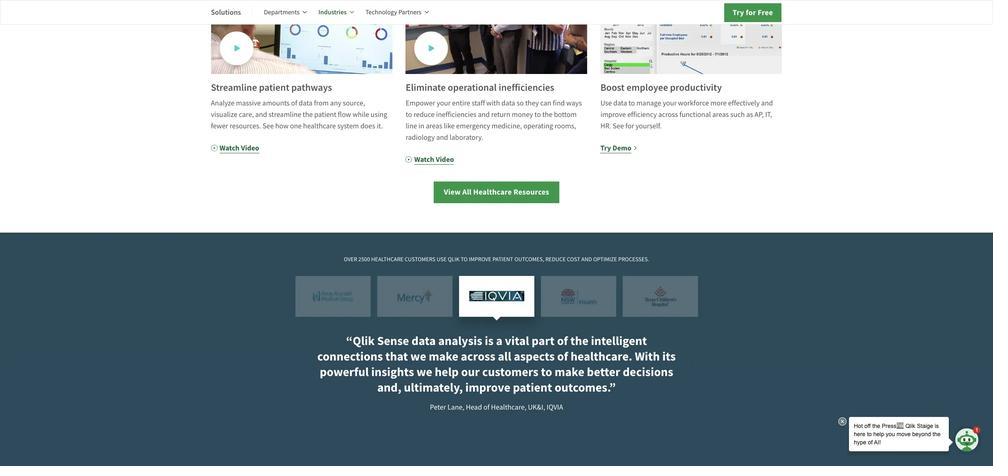 Task type: vqa. For each thing, say whether or not it's contained in the screenshot.
THE QLIK image
no



Task type: locate. For each thing, give the bounding box(es) containing it.
customers
[[405, 256, 436, 263], [482, 364, 539, 381]]

resources
[[514, 187, 549, 197]]

0 vertical spatial inefficiencies
[[499, 81, 554, 94]]

0 horizontal spatial the
[[303, 110, 313, 119]]

1 horizontal spatial watch
[[414, 155, 434, 164]]

reduce up in
[[414, 110, 435, 119]]

it,
[[765, 110, 772, 119]]

watch video
[[220, 143, 259, 153], [414, 155, 454, 164]]

texas children's hospital logo image
[[623, 276, 698, 317]]

decisions
[[623, 364, 673, 381]]

1 horizontal spatial watch video link
[[406, 154, 454, 165]]

head
[[466, 403, 482, 413]]

1 horizontal spatial reduce
[[545, 256, 566, 263]]

0 horizontal spatial see
[[263, 121, 274, 131]]

for down efficiency at top
[[625, 121, 634, 131]]

1 vertical spatial watch
[[414, 155, 434, 164]]

0 vertical spatial across
[[658, 110, 678, 119]]

1 see from the left
[[263, 121, 274, 131]]

eliminate operational inefficiencies
[[406, 81, 554, 94]]

data left so
[[502, 99, 515, 108]]

emergency
[[456, 121, 490, 131]]

try left free
[[733, 7, 744, 18]]

2 vertical spatial improve
[[465, 380, 510, 396]]

use
[[600, 99, 612, 108]]

the inside analyze massive amounts of data from any source, visualize care, and streamline the patient flow while using fewer resources. see how one healthcare system does it.
[[303, 110, 313, 119]]

see right hr.
[[613, 121, 624, 131]]

data
[[299, 99, 313, 108], [502, 99, 515, 108], [613, 99, 627, 108], [412, 333, 436, 350]]

data left from
[[299, 99, 313, 108]]

for
[[746, 7, 756, 18], [625, 121, 634, 131]]

2 see from the left
[[613, 121, 624, 131]]

customers down vital
[[482, 364, 539, 381]]

watch video link down radiology
[[406, 154, 454, 165]]

1 vertical spatial areas
[[426, 121, 442, 131]]

such
[[730, 110, 745, 119]]

and up it, at the right top of the page
[[761, 99, 773, 108]]

view all healthcare resources
[[444, 187, 549, 197]]

1 vertical spatial across
[[461, 349, 495, 365]]

is
[[485, 333, 494, 350]]

improve
[[600, 110, 626, 119], [469, 256, 491, 263], [465, 380, 510, 396]]

data right use
[[613, 99, 627, 108]]

improve right qlik
[[469, 256, 491, 263]]

0 horizontal spatial reduce
[[414, 110, 435, 119]]

0 horizontal spatial for
[[625, 121, 634, 131]]

1 horizontal spatial across
[[658, 110, 678, 119]]

data right sense
[[412, 333, 436, 350]]

for left free
[[746, 7, 756, 18]]

1 horizontal spatial areas
[[712, 110, 729, 119]]

it.
[[377, 121, 383, 131]]

2 horizontal spatial the
[[570, 333, 589, 350]]

0 horizontal spatial video
[[241, 143, 259, 153]]

source,
[[343, 99, 365, 108]]

reduce
[[414, 110, 435, 119], [545, 256, 566, 263]]

line
[[406, 121, 417, 131]]

data inside empower your entire staff with data so they can find ways to reduce inefficiencies and return money to the bottom line in areas like emergency medicine, operating rooms, radiology and laboratory.
[[502, 99, 515, 108]]

0 vertical spatial try
[[733, 7, 744, 18]]

using
[[371, 110, 387, 119]]

see for patient
[[263, 121, 274, 131]]

mercy health logo - selected image
[[459, 276, 534, 317]]

watch video link for eliminate
[[406, 154, 454, 165]]

your inside empower your entire staff with data so they can find ways to reduce inefficiencies and return money to the bottom line in areas like emergency medicine, operating rooms, radiology and laboratory.
[[437, 99, 451, 108]]

try for try for free
[[733, 7, 744, 18]]

we
[[410, 349, 426, 365], [417, 364, 432, 381]]

2 your from the left
[[663, 99, 677, 108]]

staff
[[472, 99, 485, 108]]

customers left use
[[405, 256, 436, 263]]

patient down from
[[314, 110, 336, 119]]

ways
[[566, 99, 582, 108]]

improve inside use data to manage your workforce more effectively and improve efficiency across functional areas such as ap, it, hr. see for yourself.
[[600, 110, 626, 119]]

0 vertical spatial for
[[746, 7, 756, 18]]

1 horizontal spatial try
[[733, 7, 744, 18]]

1 vertical spatial video
[[436, 155, 454, 164]]

the right part
[[570, 333, 589, 350]]

0 vertical spatial areas
[[712, 110, 729, 119]]

solutions menu bar
[[211, 2, 440, 22]]

0 vertical spatial healthcare
[[303, 121, 336, 131]]

optimize
[[593, 256, 617, 263]]

1 vertical spatial watch video
[[414, 155, 454, 164]]

inefficiencies inside empower your entire staff with data so they can find ways to reduce inefficiencies and return money to the bottom line in areas like emergency medicine, operating rooms, radiology and laboratory.
[[436, 110, 476, 119]]

1 horizontal spatial for
[[746, 7, 756, 18]]

outcomes,
[[514, 256, 544, 263]]

the right the streamline
[[303, 110, 313, 119]]

0 vertical spatial improve
[[600, 110, 626, 119]]

to up operating
[[535, 110, 541, 119]]

your inside use data to manage your workforce more effectively and improve efficiency across functional areas such as ap, it, hr. see for yourself.
[[663, 99, 677, 108]]

of
[[291, 99, 297, 108], [557, 333, 568, 350], [557, 349, 568, 365], [483, 403, 490, 413]]

powerful
[[320, 364, 369, 381]]

and right care,
[[255, 110, 267, 119]]

can
[[540, 99, 551, 108]]

laboratory.
[[450, 133, 483, 142]]

our
[[461, 364, 480, 381]]

fewer
[[211, 121, 228, 131]]

1 vertical spatial inefficiencies
[[436, 110, 476, 119]]

the
[[303, 110, 313, 119], [542, 110, 553, 119], [570, 333, 589, 350]]

healthcare,
[[491, 403, 526, 413]]

your down the 'boost employee productivity' in the top of the page
[[663, 99, 677, 108]]

partners
[[398, 8, 421, 16]]

areas inside empower your entire staff with data so they can find ways to reduce inefficiencies and return money to the bottom line in areas like emergency medicine, operating rooms, radiology and laboratory.
[[426, 121, 442, 131]]

watch down radiology
[[414, 155, 434, 164]]

1 vertical spatial healthcare
[[371, 256, 404, 263]]

inefficiencies up they
[[499, 81, 554, 94]]

any
[[330, 99, 341, 108]]

reduce left cost
[[545, 256, 566, 263]]

video down laboratory.
[[436, 155, 454, 164]]

improve up peter lane, head of healthcare, uk&i, iqvia
[[465, 380, 510, 396]]

across inside use data to manage your workforce more effectively and improve efficiency across functional areas such as ap, it, hr. see for yourself.
[[658, 110, 678, 119]]

try left demo
[[600, 143, 611, 153]]

its
[[662, 349, 676, 365]]

with
[[486, 99, 500, 108]]

video for eliminate
[[436, 155, 454, 164]]

0 horizontal spatial across
[[461, 349, 495, 365]]

the down can
[[542, 110, 553, 119]]

0 horizontal spatial watch video
[[220, 143, 259, 153]]

see left the how
[[263, 121, 274, 131]]

watch video down radiology
[[414, 155, 454, 164]]

1 vertical spatial for
[[625, 121, 634, 131]]

analysis
[[438, 333, 482, 350]]

to inside "qlik sense data analysis is a vital part of the intelligent connections that we make across all aspects of healthcare. with its powerful insights we help our customers to make better decisions and, ultimately, improve patient outcomes."
[[541, 364, 552, 381]]

patient up uk&i,
[[513, 380, 552, 396]]

1 horizontal spatial watch video
[[414, 155, 454, 164]]

resources.
[[230, 121, 261, 131]]

anne arundel medical center logo image
[[295, 276, 371, 317]]

hr.
[[600, 121, 611, 131]]

1 horizontal spatial customers
[[482, 364, 539, 381]]

and down staff on the top of the page
[[478, 110, 490, 119]]

healthcare inside analyze massive amounts of data from any source, visualize care, and streamline the patient flow while using fewer resources. see how one healthcare system does it.
[[303, 121, 336, 131]]

boost
[[600, 81, 625, 94]]

healthcare
[[473, 187, 512, 197]]

0 horizontal spatial customers
[[405, 256, 436, 263]]

watch video for eliminate
[[414, 155, 454, 164]]

1 horizontal spatial see
[[613, 121, 624, 131]]

healthcare down from
[[303, 121, 336, 131]]

healthcare right the 2500
[[371, 256, 404, 263]]

amounts
[[262, 99, 290, 108]]

to up efficiency at top
[[629, 99, 635, 108]]

to inside use data to manage your workforce more effectively and improve efficiency across functional areas such as ap, it, hr. see for yourself.
[[629, 99, 635, 108]]

0 horizontal spatial watch
[[220, 143, 240, 153]]

and right cost
[[581, 256, 592, 263]]

improve down use
[[600, 110, 626, 119]]

0 vertical spatial customers
[[405, 256, 436, 263]]

technology partners link
[[365, 2, 429, 22]]

across
[[658, 110, 678, 119], [461, 349, 495, 365]]

and
[[761, 99, 773, 108], [255, 110, 267, 119], [478, 110, 490, 119], [436, 133, 448, 142], [581, 256, 592, 263]]

1 vertical spatial try
[[600, 143, 611, 153]]

areas right in
[[426, 121, 442, 131]]

to
[[629, 99, 635, 108], [406, 110, 412, 119], [535, 110, 541, 119], [461, 256, 468, 263], [541, 364, 552, 381]]

customers inside "qlik sense data analysis is a vital part of the intelligent connections that we make across all aspects of healthcare. with its powerful insights we help our customers to make better decisions and, ultimately, improve patient outcomes."
[[482, 364, 539, 381]]

0 horizontal spatial your
[[437, 99, 451, 108]]

0 vertical spatial watch
[[220, 143, 240, 153]]

1 vertical spatial reduce
[[545, 256, 566, 263]]

0 vertical spatial reduce
[[414, 110, 435, 119]]

in
[[419, 121, 424, 131]]

improve inside "qlik sense data analysis is a vital part of the intelligent connections that we make across all aspects of healthcare. with its powerful insights we help our customers to make better decisions and, ultimately, improve patient outcomes."
[[465, 380, 510, 396]]

streamline
[[211, 81, 257, 94]]

0 horizontal spatial try
[[600, 143, 611, 153]]

vital
[[505, 333, 529, 350]]

to down part
[[541, 364, 552, 381]]

operating
[[523, 121, 553, 131]]

make left our
[[429, 349, 458, 365]]

empower your entire staff with data so they can find ways to reduce inefficiencies and return money to the bottom line in areas like emergency medicine, operating rooms, radiology and laboratory.
[[406, 99, 582, 142]]

"qlik sense data analysis is a vital part of the intelligent connections that we make across all aspects of healthcare. with its powerful insights we help our customers to make better decisions and, ultimately, improve patient outcomes."
[[317, 333, 676, 396]]

streamline patient pathways
[[211, 81, 332, 94]]

that
[[385, 349, 408, 365]]

try
[[733, 7, 744, 18], [600, 143, 611, 153]]

0 vertical spatial watch video
[[220, 143, 259, 153]]

watch down fewer at the left of page
[[220, 143, 240, 153]]

1 horizontal spatial the
[[542, 110, 553, 119]]

watch video down resources.
[[220, 143, 259, 153]]

massive
[[236, 99, 261, 108]]

aspects
[[514, 349, 555, 365]]

your left 'entire' on the left top
[[437, 99, 451, 108]]

video down resources.
[[241, 143, 259, 153]]

1 your from the left
[[437, 99, 451, 108]]

see for employee
[[613, 121, 624, 131]]

0 horizontal spatial areas
[[426, 121, 442, 131]]

1 horizontal spatial video
[[436, 155, 454, 164]]

areas
[[712, 110, 729, 119], [426, 121, 442, 131]]

and inside analyze massive amounts of data from any source, visualize care, and streamline the patient flow while using fewer resources. see how one healthcare system does it.
[[255, 110, 267, 119]]

lane,
[[448, 403, 464, 413]]

see inside analyze massive amounts of data from any source, visualize care, and streamline the patient flow while using fewer resources. see how one healthcare system does it.
[[263, 121, 274, 131]]

0 vertical spatial video
[[241, 143, 259, 153]]

make left better
[[555, 364, 584, 381]]

0 horizontal spatial healthcare
[[303, 121, 336, 131]]

over
[[344, 256, 357, 263]]

areas down more
[[712, 110, 729, 119]]

across inside "qlik sense data analysis is a vital part of the intelligent connections that we make across all aspects of healthcare. with its powerful insights we help our customers to make better decisions and, ultimately, improve patient outcomes."
[[461, 349, 495, 365]]

1 horizontal spatial your
[[663, 99, 677, 108]]

0 horizontal spatial watch video link
[[211, 142, 259, 154]]

more
[[711, 99, 727, 108]]

1 vertical spatial customers
[[482, 364, 539, 381]]

watch video link down resources.
[[211, 142, 259, 154]]

data inside analyze massive amounts of data from any source, visualize care, and streamline the patient flow while using fewer resources. see how one healthcare system does it.
[[299, 99, 313, 108]]

demo
[[613, 143, 631, 153]]

inefficiencies
[[499, 81, 554, 94], [436, 110, 476, 119]]

1 horizontal spatial inefficiencies
[[499, 81, 554, 94]]

0 horizontal spatial inefficiencies
[[436, 110, 476, 119]]

inefficiencies down 'entire' on the left top
[[436, 110, 476, 119]]

see inside use data to manage your workforce more effectively and improve efficiency across functional areas such as ap, it, hr. see for yourself.
[[613, 121, 624, 131]]

data inside "qlik sense data analysis is a vital part of the intelligent connections that we make across all aspects of healthcare. with its powerful insights we help our customers to make better decisions and, ultimately, improve patient outcomes."
[[412, 333, 436, 350]]

view
[[444, 187, 461, 197]]

to right qlik
[[461, 256, 468, 263]]



Task type: describe. For each thing, give the bounding box(es) containing it.
industries link
[[318, 2, 354, 22]]

try for free
[[733, 7, 773, 18]]

1 vertical spatial improve
[[469, 256, 491, 263]]

yourself.
[[636, 121, 662, 131]]

the inside "qlik sense data analysis is a vital part of the intelligent connections that we make across all aspects of healthcare. with its powerful insights we help our customers to make better decisions and, ultimately, improve patient outcomes."
[[570, 333, 589, 350]]

all
[[498, 349, 511, 365]]

peter lane, head of healthcare, uk&i, iqvia
[[430, 403, 563, 413]]

analyze massive amounts of data from any source, visualize care, and streamline the patient flow while using fewer resources. see how one healthcare system does it.
[[211, 99, 387, 131]]

departments
[[264, 8, 300, 16]]

for inside try for free link
[[746, 7, 756, 18]]

we left help
[[417, 364, 432, 381]]

ultimately,
[[404, 380, 463, 396]]

radiology
[[406, 133, 435, 142]]

cost
[[567, 256, 580, 263]]

for inside use data to manage your workforce more effectively and improve efficiency across functional areas such as ap, it, hr. see for yourself.
[[625, 121, 634, 131]]

try demo
[[600, 143, 631, 153]]

pathways
[[291, 81, 332, 94]]

how
[[275, 121, 289, 131]]

industries
[[318, 8, 347, 16]]

all
[[462, 187, 472, 197]]

intelligent
[[591, 333, 647, 350]]

patient up amounts
[[259, 81, 289, 94]]

system
[[337, 121, 359, 131]]

medicine,
[[492, 121, 522, 131]]

watch video for streamline
[[220, 143, 259, 153]]

areas inside use data to manage your workforce more effectively and improve efficiency across functional areas such as ap, it, hr. see for yourself.
[[712, 110, 729, 119]]

video for streamline
[[241, 143, 259, 153]]

eliminate
[[406, 81, 446, 94]]

patient left outcomes,
[[493, 256, 513, 263]]

functional
[[680, 110, 711, 119]]

bottom
[[554, 110, 577, 119]]

1 horizontal spatial make
[[555, 364, 584, 381]]

view all healthcare resources link
[[434, 182, 559, 203]]

efficiency
[[627, 110, 657, 119]]

effectively
[[728, 99, 760, 108]]

as
[[746, 110, 753, 119]]

mercy logo image
[[377, 276, 452, 317]]

try for free link
[[724, 3, 782, 22]]

try for try demo
[[600, 143, 611, 153]]

of inside analyze massive amounts of data from any source, visualize care, and streamline the patient flow while using fewer resources. see how one healthcare system does it.
[[291, 99, 297, 108]]

departments link
[[264, 2, 307, 22]]

insights
[[371, 364, 414, 381]]

operational
[[448, 81, 497, 94]]

healthcare.
[[571, 349, 632, 365]]

and down like
[[436, 133, 448, 142]]

while
[[353, 110, 369, 119]]

so
[[517, 99, 524, 108]]

reduce inside empower your entire staff with data so they can find ways to reduce inefficiencies and return money to the bottom line in areas like emergency medicine, operating rooms, radiology and laboratory.
[[414, 110, 435, 119]]

we right that
[[410, 349, 426, 365]]

use data to manage your workforce more effectively and improve efficiency across functional areas such as ap, it, hr. see for yourself.
[[600, 99, 773, 131]]

employee
[[627, 81, 668, 94]]

manage
[[636, 99, 661, 108]]

they
[[525, 99, 539, 108]]

productivity
[[670, 81, 722, 94]]

1 horizontal spatial healthcare
[[371, 256, 404, 263]]

visualize
[[211, 110, 237, 119]]

qlik
[[448, 256, 460, 263]]

ap,
[[755, 110, 764, 119]]

over 2500 healthcare customers use qlik to improve patient outcomes, reduce cost and optimize processes.
[[344, 256, 649, 263]]

workforce
[[678, 99, 709, 108]]

empower
[[406, 99, 435, 108]]

a
[[496, 333, 503, 350]]

care,
[[239, 110, 254, 119]]

like
[[444, 121, 455, 131]]

watch for streamline patient pathways
[[220, 143, 240, 153]]

and inside use data to manage your workforce more effectively and improve efficiency across functional areas such as ap, it, hr. see for yourself.
[[761, 99, 773, 108]]

and,
[[377, 380, 401, 396]]

technology
[[365, 8, 397, 16]]

quotes carousel region
[[0, 276, 993, 466]]

return
[[491, 110, 510, 119]]

watch for eliminate operational inefficiencies
[[414, 155, 434, 164]]

data inside use data to manage your workforce more effectively and improve efficiency across functional areas such as ap, it, hr. see for yourself.
[[613, 99, 627, 108]]

uk&i,
[[528, 403, 545, 413]]

nws logo image
[[541, 276, 616, 317]]

streamline
[[269, 110, 301, 119]]

try demo link
[[600, 142, 638, 154]]

0 horizontal spatial make
[[429, 349, 458, 365]]

one
[[290, 121, 302, 131]]

watch video link for streamline
[[211, 142, 259, 154]]

patient inside analyze massive amounts of data from any source, visualize care, and streamline the patient flow while using fewer resources. see how one healthcare system does it.
[[314, 110, 336, 119]]

the inside empower your entire staff with data so they can find ways to reduce inefficiencies and return money to the bottom line in areas like emergency medicine, operating rooms, radiology and laboratory.
[[542, 110, 553, 119]]

carousel controls region
[[211, 276, 782, 317]]

technology partners
[[365, 8, 421, 16]]

outcomes."
[[555, 380, 616, 396]]

to up line
[[406, 110, 412, 119]]

from
[[314, 99, 329, 108]]

iqvia
[[547, 403, 563, 413]]

"qlik
[[346, 333, 375, 350]]

patient inside "qlik sense data analysis is a vital part of the intelligent connections that we make across all aspects of healthcare. with its powerful insights we help our customers to make better decisions and, ultimately, improve patient outcomes."
[[513, 380, 552, 396]]

with
[[635, 349, 660, 365]]

processes.
[[618, 256, 649, 263]]

better
[[587, 364, 620, 381]]

part
[[532, 333, 555, 350]]

sense
[[377, 333, 409, 350]]

help
[[435, 364, 459, 381]]

2500
[[358, 256, 370, 263]]

use
[[437, 256, 447, 263]]

money
[[512, 110, 533, 119]]

rooms,
[[555, 121, 576, 131]]

does
[[360, 121, 375, 131]]

free
[[758, 7, 773, 18]]



